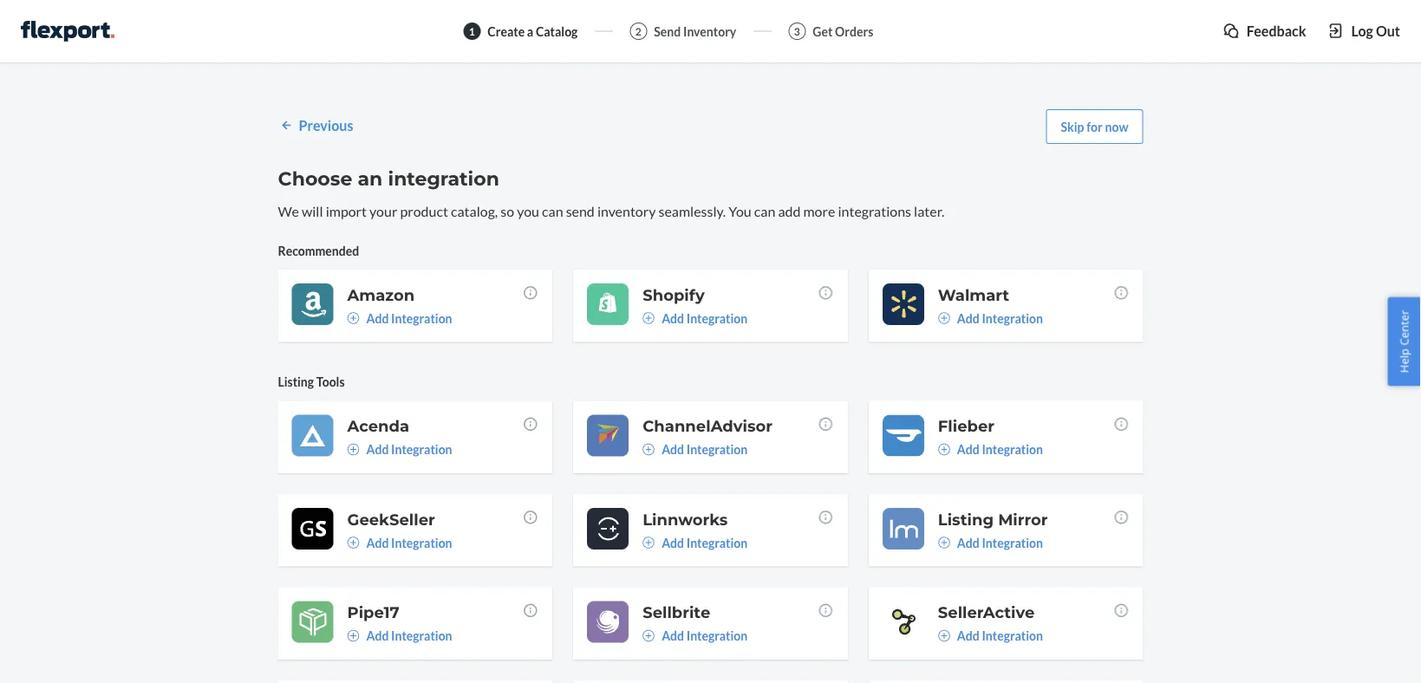 Task type: vqa. For each thing, say whether or not it's contained in the screenshot.
ADD INTEGRATION
yes



Task type: locate. For each thing, give the bounding box(es) containing it.
product
[[400, 202, 448, 219]]

listing for listing tools
[[278, 374, 314, 389]]

plus circle image for geekseller
[[347, 537, 359, 549]]

integration for shopify
[[686, 311, 748, 325]]

send
[[566, 202, 595, 219]]

plus circle image
[[643, 312, 655, 324], [643, 443, 655, 455], [938, 443, 950, 455], [643, 537, 655, 549], [938, 537, 950, 549], [347, 630, 359, 642]]

1 vertical spatial listing
[[938, 510, 994, 529]]

add down flieber
[[957, 442, 979, 457]]

add down listing mirror
[[957, 535, 979, 550]]

plus circle image for shopify
[[643, 312, 655, 324]]

1 horizontal spatial can
[[754, 202, 775, 219]]

can
[[542, 202, 563, 219], [754, 202, 775, 219]]

plus circle image down listing mirror
[[938, 537, 950, 549]]

previous link
[[278, 115, 353, 135]]

add for flieber
[[957, 442, 979, 457]]

add down the pipe17
[[366, 628, 389, 643]]

add down sellbrite
[[662, 628, 684, 643]]

add integration link for linnworks
[[643, 534, 748, 551]]

plus circle image for flieber
[[938, 443, 950, 455]]

0 horizontal spatial listing
[[278, 374, 314, 389]]

integration down channeladvisor at the bottom
[[686, 442, 748, 457]]

skip for now link
[[1046, 109, 1143, 144]]

add integration down shopify at the left of page
[[662, 311, 748, 325]]

plus circle image for acenda
[[347, 443, 359, 455]]

integration down shopify at the left of page
[[686, 311, 748, 325]]

add integration link down shopify at the left of page
[[643, 309, 748, 327]]

add integration link for geekseller
[[347, 534, 452, 551]]

plus circle image down selleractive
[[938, 630, 950, 642]]

integration down the pipe17
[[391, 628, 452, 643]]

integration for geekseller
[[391, 535, 452, 550]]

listing left mirror
[[938, 510, 994, 529]]

mirror
[[998, 510, 1048, 529]]

add down acenda at bottom
[[366, 442, 389, 457]]

plus circle image for pipe17
[[347, 630, 359, 642]]

add for listing mirror
[[957, 535, 979, 550]]

add integration link down flieber
[[938, 441, 1043, 458]]

center
[[1396, 310, 1412, 346]]

add down linnworks
[[662, 535, 684, 550]]

channeladvisor
[[643, 416, 773, 436]]

add down selleractive
[[957, 628, 979, 643]]

add integration link down geekseller in the bottom left of the page
[[347, 534, 452, 551]]

integration for acenda
[[391, 442, 452, 457]]

can right you at top
[[542, 202, 563, 219]]

add integration link down acenda at bottom
[[347, 441, 452, 458]]

we will import your product catalog, so you can send inventory seamlessly. you can add more integrations later.
[[278, 202, 945, 219]]

1 horizontal spatial listing
[[938, 510, 994, 529]]

integration for listing mirror
[[982, 535, 1043, 550]]

plus circle image for walmart
[[938, 312, 950, 324]]

more
[[803, 202, 835, 219]]

add integration down the pipe17
[[366, 628, 452, 643]]

sellbrite
[[643, 603, 710, 622]]

add integration link for walmart
[[938, 309, 1043, 327]]

add integration link down channeladvisor at the bottom
[[643, 441, 748, 458]]

add integration link down amazon at the top left of page
[[347, 309, 452, 327]]

add integration link for amazon
[[347, 309, 452, 327]]

0 horizontal spatial can
[[542, 202, 563, 219]]

add integration link down the pipe17
[[347, 627, 452, 644]]

add integration down amazon at the top left of page
[[366, 311, 452, 325]]

plus circle image down acenda at bottom
[[347, 443, 359, 455]]

tools
[[316, 374, 345, 389]]

add
[[366, 311, 389, 325], [662, 311, 684, 325], [957, 311, 979, 325], [366, 442, 389, 457], [662, 442, 684, 457], [957, 442, 979, 457], [366, 535, 389, 550], [662, 535, 684, 550], [957, 535, 979, 550], [366, 628, 389, 643], [662, 628, 684, 643], [957, 628, 979, 643]]

a
[[527, 24, 533, 39]]

listing tools
[[278, 374, 345, 389]]

add down shopify at the left of page
[[662, 311, 684, 325]]

add integration link for shopify
[[643, 309, 748, 327]]

listing left tools
[[278, 374, 314, 389]]

add integration down acenda at bottom
[[366, 442, 452, 457]]

you
[[517, 202, 539, 219]]

integration down walmart
[[982, 311, 1043, 325]]

integration down amazon at the top left of page
[[391, 311, 452, 325]]

choose
[[278, 167, 352, 190]]

add integration link for channeladvisor
[[643, 441, 748, 458]]

add for pipe17
[[366, 628, 389, 643]]

add integration link for pipe17
[[347, 627, 452, 644]]

integration down geekseller in the bottom left of the page
[[391, 535, 452, 550]]

plus circle image for listing mirror
[[938, 537, 950, 549]]

add integration down listing mirror
[[957, 535, 1043, 550]]

out
[[1376, 22, 1400, 39]]

add integration for flieber
[[957, 442, 1043, 457]]

integration down sellbrite
[[686, 628, 748, 643]]

plus circle image down geekseller in the bottom left of the page
[[347, 537, 359, 549]]

add integration link down walmart
[[938, 309, 1043, 327]]

add integration for pipe17
[[366, 628, 452, 643]]

add down walmart
[[957, 311, 979, 325]]

will
[[302, 202, 323, 219]]

add integration for listing mirror
[[957, 535, 1043, 550]]

plus circle image down linnworks
[[643, 537, 655, 549]]

add for channeladvisor
[[662, 442, 684, 457]]

plus circle image down shopify at the left of page
[[643, 312, 655, 324]]

send
[[654, 24, 681, 39]]

3
[[794, 25, 800, 37]]

add integration link down listing mirror
[[938, 534, 1043, 551]]

help center
[[1396, 310, 1412, 373]]

plus circle image down channeladvisor at the bottom
[[643, 443, 655, 455]]

add integration down sellbrite
[[662, 628, 748, 643]]

add integration for linnworks
[[662, 535, 748, 550]]

add down amazon at the top left of page
[[366, 311, 389, 325]]

2
[[635, 25, 641, 37]]

add for sellbrite
[[662, 628, 684, 643]]

plus circle image down walmart
[[938, 312, 950, 324]]

choose an integration
[[278, 167, 499, 190]]

integration down flieber
[[982, 442, 1043, 457]]

add for geekseller
[[366, 535, 389, 550]]

listing mirror
[[938, 510, 1048, 529]]

0 vertical spatial listing
[[278, 374, 314, 389]]

add integration for amazon
[[366, 311, 452, 325]]

plus circle image down sellbrite
[[643, 630, 655, 642]]

add for linnworks
[[662, 535, 684, 550]]

flexport logo image
[[21, 21, 114, 42]]

add integration link down linnworks
[[643, 534, 748, 551]]

add integration down geekseller in the bottom left of the page
[[366, 535, 452, 550]]

plus circle image down flieber
[[938, 443, 950, 455]]

add integration down walmart
[[957, 311, 1043, 325]]

feedback link
[[1222, 21, 1306, 41]]

add integration down selleractive
[[957, 628, 1043, 643]]

add integration link
[[347, 309, 452, 327], [643, 309, 748, 327], [938, 309, 1043, 327], [347, 441, 452, 458], [643, 441, 748, 458], [938, 441, 1043, 458], [347, 534, 452, 551], [643, 534, 748, 551], [938, 534, 1043, 551], [347, 627, 452, 644], [643, 627, 748, 644], [938, 627, 1043, 644]]

plus circle image
[[347, 312, 359, 324], [938, 312, 950, 324], [347, 443, 359, 455], [347, 537, 359, 549], [643, 630, 655, 642], [938, 630, 950, 642]]

integration down acenda at bottom
[[391, 442, 452, 457]]

add down geekseller in the bottom left of the page
[[366, 535, 389, 550]]

integration for selleractive
[[982, 628, 1043, 643]]

plus circle image down the pipe17
[[347, 630, 359, 642]]

now
[[1105, 119, 1128, 134]]

can left add
[[754, 202, 775, 219]]

inventory
[[597, 202, 656, 219]]

integration down linnworks
[[686, 535, 748, 550]]

add integration
[[366, 311, 452, 325], [662, 311, 748, 325], [957, 311, 1043, 325], [366, 442, 452, 457], [662, 442, 748, 457], [957, 442, 1043, 457], [366, 535, 452, 550], [662, 535, 748, 550], [957, 535, 1043, 550], [366, 628, 452, 643], [662, 628, 748, 643], [957, 628, 1043, 643]]

you
[[728, 202, 751, 219]]

integration for flieber
[[982, 442, 1043, 457]]

add integration link for sellbrite
[[643, 627, 748, 644]]

integration down mirror
[[982, 535, 1043, 550]]

add down channeladvisor at the bottom
[[662, 442, 684, 457]]

integration
[[391, 311, 452, 325], [686, 311, 748, 325], [982, 311, 1043, 325], [391, 442, 452, 457], [686, 442, 748, 457], [982, 442, 1043, 457], [391, 535, 452, 550], [686, 535, 748, 550], [982, 535, 1043, 550], [391, 628, 452, 643], [686, 628, 748, 643], [982, 628, 1043, 643]]

add integration down linnworks
[[662, 535, 748, 550]]

add integration for walmart
[[957, 311, 1043, 325]]

we
[[278, 202, 299, 219]]

integration down selleractive
[[982, 628, 1043, 643]]

add integration down flieber
[[957, 442, 1043, 457]]

1 can from the left
[[542, 202, 563, 219]]

acenda
[[347, 416, 409, 436]]

listing
[[278, 374, 314, 389], [938, 510, 994, 529]]

help
[[1396, 349, 1412, 373]]

plus circle image down amazon at the top left of page
[[347, 312, 359, 324]]

orders
[[835, 24, 873, 39]]

add integration link down selleractive
[[938, 627, 1043, 644]]

add integration link down sellbrite
[[643, 627, 748, 644]]

integration for sellbrite
[[686, 628, 748, 643]]

add integration down channeladvisor at the bottom
[[662, 442, 748, 457]]



Task type: describe. For each thing, give the bounding box(es) containing it.
plus circle image for linnworks
[[643, 537, 655, 549]]

skip
[[1061, 119, 1084, 134]]

2 can from the left
[[754, 202, 775, 219]]

listing for listing mirror
[[938, 510, 994, 529]]

add integration link for acenda
[[347, 441, 452, 458]]

add integration for channeladvisor
[[662, 442, 748, 457]]

skip for now
[[1061, 119, 1128, 134]]

add integration for acenda
[[366, 442, 452, 457]]

plus circle image for channeladvisor
[[643, 443, 655, 455]]

previous
[[299, 117, 353, 134]]

get
[[813, 24, 833, 39]]

get orders
[[813, 24, 873, 39]]

geekseller
[[347, 510, 435, 529]]

seamlessly.
[[658, 202, 726, 219]]

log out button
[[1327, 21, 1400, 41]]

add for shopify
[[662, 311, 684, 325]]

send inventory
[[654, 24, 736, 39]]

plus circle image for amazon
[[347, 312, 359, 324]]

integration
[[388, 167, 499, 190]]

import
[[326, 202, 367, 219]]

flieber
[[938, 416, 995, 436]]

add integration for geekseller
[[366, 535, 452, 550]]

plus circle image for selleractive
[[938, 630, 950, 642]]

an
[[358, 167, 383, 190]]

1
[[469, 25, 475, 37]]

help center button
[[1388, 297, 1421, 386]]

create a catalog
[[488, 24, 578, 39]]

add integration link for flieber
[[938, 441, 1043, 458]]

add for walmart
[[957, 311, 979, 325]]

shopify
[[643, 285, 705, 304]]

inventory
[[683, 24, 736, 39]]

later.
[[914, 202, 945, 219]]

integrations
[[838, 202, 911, 219]]

add for acenda
[[366, 442, 389, 457]]

add
[[778, 202, 801, 219]]

create
[[488, 24, 525, 39]]

integration for pipe17
[[391, 628, 452, 643]]

for
[[1087, 119, 1103, 134]]

add integration for shopify
[[662, 311, 748, 325]]

add for selleractive
[[957, 628, 979, 643]]

add for amazon
[[366, 311, 389, 325]]

amazon
[[347, 285, 415, 304]]

add integration for selleractive
[[957, 628, 1043, 643]]

integration for walmart
[[982, 311, 1043, 325]]

pipe17
[[347, 603, 399, 622]]

catalog,
[[451, 202, 498, 219]]

add integration link for selleractive
[[938, 627, 1043, 644]]

your
[[369, 202, 397, 219]]

add integration link for listing mirror
[[938, 534, 1043, 551]]

linnworks
[[643, 510, 728, 529]]

log
[[1351, 22, 1373, 39]]

log out
[[1351, 22, 1400, 39]]

plus circle image for sellbrite
[[643, 630, 655, 642]]

skip for now button
[[1046, 109, 1143, 144]]

feedback
[[1247, 22, 1306, 39]]

integration for channeladvisor
[[686, 442, 748, 457]]

selleractive
[[938, 603, 1035, 622]]

walmart
[[938, 285, 1009, 304]]

integration for amazon
[[391, 311, 452, 325]]

add integration for sellbrite
[[662, 628, 748, 643]]

recommended
[[278, 243, 359, 258]]

integration for linnworks
[[686, 535, 748, 550]]

catalog
[[536, 24, 578, 39]]

so
[[501, 202, 514, 219]]



